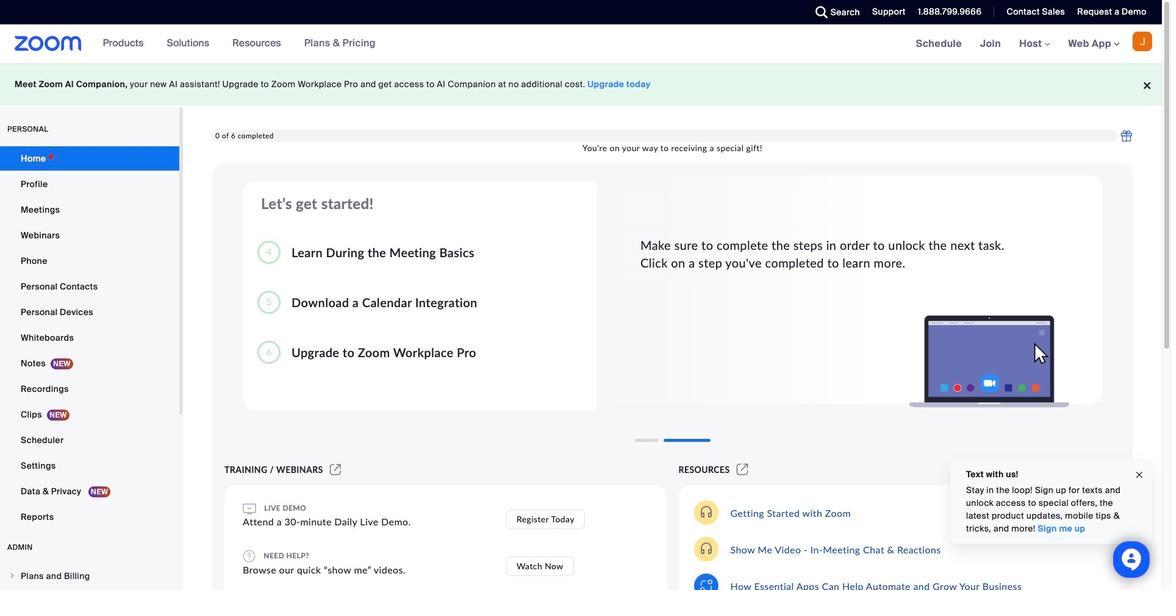 Task type: vqa. For each thing, say whether or not it's contained in the screenshot.
Personal Menu MENU
yes



Task type: describe. For each thing, give the bounding box(es) containing it.
meetings navigation
[[907, 24, 1162, 64]]

zoom logo image
[[15, 36, 82, 51]]

product information navigation
[[94, 24, 385, 63]]

profile picture image
[[1133, 32, 1152, 51]]

personal menu menu
[[0, 146, 179, 531]]



Task type: locate. For each thing, give the bounding box(es) containing it.
banner
[[0, 24, 1162, 64]]

1 horizontal spatial window new image
[[735, 465, 750, 475]]

0 horizontal spatial window new image
[[328, 465, 343, 475]]

2 window new image from the left
[[735, 465, 750, 475]]

right image
[[9, 573, 16, 580]]

footer
[[0, 63, 1162, 106]]

close image
[[1135, 468, 1144, 482]]

menu item
[[0, 565, 179, 588]]

1 window new image from the left
[[328, 465, 343, 475]]

window new image
[[328, 465, 343, 475], [735, 465, 750, 475]]



